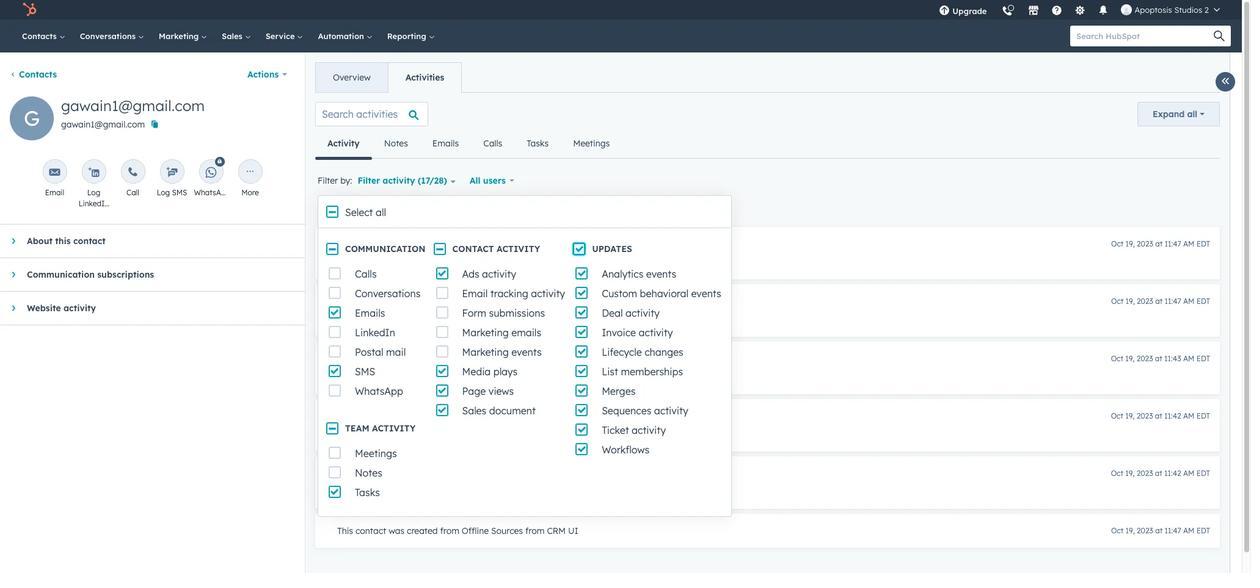 Task type: vqa. For each thing, say whether or not it's contained in the screenshot.
1st "Account" from the top of the Account Setup element
no



Task type: locate. For each thing, give the bounding box(es) containing it.
upgrade
[[953, 6, 987, 16]]

lifecycle change element
[[315, 227, 1221, 280], [315, 285, 1221, 337]]

2 tara schultz button from the top
[[337, 369, 390, 384]]

sms down postal
[[355, 366, 375, 378]]

caret image inside communication subscriptions dropdown button
[[12, 271, 15, 279]]

deal left mail
[[337, 354, 357, 365]]

marketing events
[[462, 347, 542, 359]]

1 horizontal spatial notes
[[384, 138, 408, 149]]

oct
[[1112, 240, 1124, 249], [1112, 297, 1124, 306], [1112, 355, 1124, 364], [1112, 412, 1124, 421], [1112, 469, 1124, 479], [1112, 527, 1124, 536]]

tara schultz left moved
[[337, 428, 390, 439]]

meetings
[[573, 138, 610, 149], [355, 448, 397, 460]]

contact
[[453, 244, 494, 255]]

0 vertical spatial oct 19, 2023 at 11:47 am edt
[[1112, 240, 1211, 249]]

emails inside emails button
[[433, 138, 459, 149]]

change up mail
[[378, 296, 409, 307]]

0 vertical spatial to
[[533, 256, 541, 267]]

tara schultz down postal
[[337, 371, 390, 382]]

tara up postal
[[337, 314, 357, 325]]

scheduled
[[543, 428, 584, 439]]

schultz for second tara schultz button
[[359, 371, 390, 382]]

lifecycle
[[354, 256, 386, 267], [445, 314, 477, 325]]

notes up filter activity (17/28)
[[384, 138, 408, 149]]

1 11:47 from the top
[[1165, 240, 1182, 249]]

from
[[440, 526, 460, 537], [526, 526, 545, 537]]

lifecycle change down the
[[337, 296, 409, 307]]

1 horizontal spatial for
[[504, 314, 516, 325]]

all right the select at the left of page
[[376, 207, 386, 219]]

2 vertical spatial deal activity element
[[315, 457, 1221, 510]]

tara schultz button up "this"
[[337, 484, 390, 499]]

change
[[378, 239, 409, 250], [378, 296, 409, 307]]

events right behavioral at the right of the page
[[692, 288, 722, 300]]

apoptosis
[[1135, 5, 1173, 15]]

navigation up the all
[[315, 129, 622, 160]]

lifecycle down communication
[[354, 256, 386, 267]]

1 caret image from the top
[[12, 238, 15, 245]]

1 schultz from the top
[[359, 314, 390, 325]]

1 horizontal spatial .
[[592, 256, 594, 267]]

link opens in a new window image
[[651, 256, 659, 270], [657, 313, 666, 328], [464, 370, 473, 385], [601, 370, 609, 385], [464, 373, 473, 382]]

email down the email icon
[[45, 188, 64, 197]]

to left opportunity
[[533, 256, 541, 267]]

2 vertical spatial marketing
[[462, 347, 509, 359]]

4 am from the top
[[1184, 412, 1195, 421]]

0 horizontal spatial from
[[440, 526, 460, 537]]

tara schultz button
[[337, 312, 390, 326], [337, 369, 390, 384], [337, 427, 390, 441], [337, 484, 390, 499]]

view details up invoice activity
[[603, 314, 655, 325]]

emails
[[433, 138, 459, 149], [355, 307, 385, 320]]

deal activity
[[602, 307, 660, 320], [337, 354, 392, 365], [337, 411, 392, 422], [337, 469, 392, 480]]

2 change from the top
[[378, 296, 409, 307]]

4 schultz from the top
[[359, 486, 390, 497]]

filter left by:
[[318, 175, 338, 186]]

1 change from the top
[[378, 239, 409, 250]]

search image
[[1215, 31, 1226, 42]]

deal for 3rd deal activity element from the bottom
[[337, 354, 357, 365]]

automation link
[[311, 20, 380, 53]]

1 gawain1@gmail.com from the top
[[61, 97, 205, 115]]

submissions
[[489, 307, 545, 320]]

1 log from the left
[[87, 188, 100, 197]]

2 gawain1@gmail.com from the top
[[61, 119, 145, 130]]

schultz for 3rd tara schultz button
[[359, 428, 390, 439]]

1 vertical spatial gawain1@gmail.com
[[61, 119, 145, 130]]

tara schultz for 4th tara schultz button from the top of the october 2023 feed
[[337, 486, 390, 497]]

1 vertical spatial change
[[378, 296, 409, 307]]

3 schultz from the top
[[359, 428, 390, 439]]

lifecycle
[[337, 239, 375, 250], [337, 296, 375, 307], [602, 347, 642, 359]]

menu containing apoptosis studios 2
[[932, 0, 1228, 24]]

calls down communication
[[355, 268, 377, 281]]

whatsapp down whatsapp 'icon'
[[194, 188, 230, 197]]

0 vertical spatial whatsapp
[[194, 188, 230, 197]]

was inside lifecycle change element
[[478, 256, 494, 267]]

tara schultz for 3rd tara schultz button
[[337, 428, 390, 439]]

updated down contact activity
[[496, 256, 530, 267]]

1 19, from the top
[[1126, 240, 1136, 249]]

navigation
[[315, 62, 462, 93], [315, 129, 622, 160]]

website activity
[[27, 303, 96, 314]]

updated
[[496, 256, 530, 267], [393, 314, 427, 325]]

to
[[533, 256, 541, 267], [568, 314, 576, 325], [477, 371, 485, 382]]

to up page views
[[477, 371, 485, 382]]

11:42 for second deal activity element from the bottom of the october 2023 feed
[[1165, 412, 1182, 421]]

0 horizontal spatial meetings
[[355, 448, 397, 460]]

filter for filter by:
[[318, 175, 338, 186]]

marketing for marketing events
[[462, 347, 509, 359]]

2 tara from the top
[[337, 371, 357, 382]]

marketing down tara schultz updated the lifecycle stage for this contact to lead
[[462, 327, 509, 339]]

edt for opportunity
[[1197, 240, 1211, 249]]

2 oct 19, 2023 at 11:42 am edt from the top
[[1112, 469, 1211, 479]]

sales document
[[462, 405, 536, 417]]

sales down page in the left bottom of the page
[[462, 405, 487, 417]]

emails
[[512, 327, 542, 339]]

this contact was created from offline sources from crm ui
[[337, 526, 579, 537]]

0 vertical spatial lifecycle
[[337, 239, 375, 250]]

tara left moved
[[337, 428, 357, 439]]

deal activity element
[[315, 342, 1221, 395], [315, 400, 1221, 452], [315, 457, 1221, 510]]

schultz for 4th tara schultz button from the top of the october 2023 feed
[[359, 486, 390, 497]]

0 horizontal spatial for
[[414, 256, 425, 267]]

edt for updated the lifecycle stage for this contact to
[[1197, 297, 1211, 306]]

19, for updated the lifecycle stage for this contact to
[[1126, 297, 1136, 306]]

for down communication
[[414, 256, 425, 267]]

contact up emails
[[535, 314, 566, 325]]

navigation up search activities search field
[[315, 62, 462, 93]]

lifecycle change for opportunity
[[337, 239, 409, 250]]

2 lifecycle change from the top
[[337, 296, 409, 307]]

0 vertical spatial email
[[45, 188, 64, 197]]

3 edt from the top
[[1197, 355, 1211, 364]]

caret image inside about this contact dropdown button
[[12, 238, 15, 245]]

oct 19, 2023 at 11:42 am edt
[[1112, 412, 1211, 421], [1112, 469, 1211, 479]]

caret image left communication on the top of page
[[12, 271, 15, 279]]

6 am from the top
[[1184, 527, 1195, 536]]

events for marketing events
[[512, 347, 542, 359]]

2 caret image from the top
[[12, 271, 15, 279]]

view
[[596, 256, 617, 267], [603, 314, 624, 325], [547, 371, 567, 382], [588, 428, 609, 439]]

4 19, from the top
[[1126, 412, 1135, 421]]

1 horizontal spatial whatsapp
[[355, 386, 403, 398]]

1 vertical spatial tara schultz
[[337, 428, 390, 439]]

0 vertical spatial marketing
[[159, 31, 201, 41]]

opportunity
[[543, 256, 592, 267]]

1 horizontal spatial events
[[647, 268, 677, 281]]

october 2023
[[318, 204, 380, 216]]

email for email tracking activity
[[462, 288, 488, 300]]

to left lead
[[568, 314, 576, 325]]

tara down postal
[[337, 371, 357, 382]]

deal down team on the bottom of the page
[[337, 469, 357, 480]]

this
[[55, 236, 71, 247], [428, 256, 442, 267], [518, 314, 533, 325]]

2 edt from the top
[[1197, 297, 1211, 306]]

2 filter from the left
[[358, 175, 380, 186]]

the lifecycle stage for this contact was updated to opportunity .
[[337, 256, 596, 267]]

sales for sales
[[222, 31, 245, 41]]

all right expand
[[1188, 109, 1198, 120]]

caret image left website
[[12, 305, 15, 312]]

log down the log linkedin message image
[[87, 188, 100, 197]]

october 2023 feed
[[306, 92, 1230, 564]]

about
[[27, 236, 53, 247]]

list memberships
[[602, 366, 683, 378]]

all inside popup button
[[1188, 109, 1198, 120]]

2 oct 19, 2023 at 11:47 am edt from the top
[[1112, 297, 1211, 306]]

1 lifecycle change from the top
[[337, 239, 409, 250]]

page
[[462, 386, 486, 398]]

navigation containing activity
[[315, 129, 622, 160]]

0 vertical spatial .
[[592, 256, 594, 267]]

1 tara schultz from the top
[[337, 371, 390, 382]]

view details link up merges
[[547, 370, 612, 385]]

from left offline
[[440, 526, 460, 537]]

2 horizontal spatial events
[[692, 288, 722, 300]]

changes
[[645, 347, 684, 359]]

was left created
[[389, 526, 405, 537]]

3 caret image from the top
[[12, 305, 15, 312]]

this
[[337, 526, 353, 537]]

deal
[[602, 307, 623, 320], [337, 354, 357, 365], [337, 411, 357, 422], [337, 469, 357, 480]]

3 am from the top
[[1184, 355, 1195, 364]]

3 tara schultz from the top
[[337, 486, 390, 497]]

tara
[[337, 314, 357, 325], [337, 371, 357, 382], [337, 428, 357, 439], [337, 486, 357, 497]]

calls up 'all users' popup button
[[484, 138, 503, 149]]

calling icon image
[[1003, 6, 1014, 17]]

0 horizontal spatial email
[[45, 188, 64, 197]]

2 navigation from the top
[[315, 129, 622, 160]]

0 vertical spatial sms
[[172, 188, 187, 197]]

tasks
[[527, 138, 549, 149], [355, 487, 380, 499]]

events for analytics events
[[647, 268, 677, 281]]

2 vertical spatial caret image
[[12, 305, 15, 312]]

2 19, from the top
[[1126, 297, 1136, 306]]

marketing left sales link
[[159, 31, 201, 41]]

. left ticket
[[584, 428, 586, 439]]

am for appointment scheduled
[[1184, 412, 1195, 421]]

1 horizontal spatial updated
[[496, 256, 530, 267]]

reporting link
[[380, 20, 442, 53]]

1 navigation from the top
[[315, 62, 462, 93]]

1 oct 19, 2023 at 11:42 am edt from the top
[[1112, 412, 1211, 421]]

sales left service
[[222, 31, 245, 41]]

1 horizontal spatial log
[[157, 188, 170, 197]]

2 horizontal spatial this
[[518, 314, 533, 325]]

(17/28)
[[418, 175, 447, 186]]

marketing
[[159, 31, 201, 41], [462, 327, 509, 339], [462, 347, 509, 359]]

contact down message
[[73, 236, 106, 247]]

1 vertical spatial deal activity element
[[315, 400, 1221, 452]]

0 vertical spatial navigation
[[315, 62, 462, 93]]

log down log sms icon
[[157, 188, 170, 197]]

. down updates
[[592, 256, 594, 267]]

0 horizontal spatial log
[[87, 188, 100, 197]]

details up invoice activity
[[627, 314, 655, 325]]

stage down communication
[[389, 256, 411, 267]]

menu
[[932, 0, 1228, 24]]

1 horizontal spatial calls
[[484, 138, 503, 149]]

activity button
[[315, 129, 372, 160]]

deal up team on the bottom of the page
[[337, 411, 357, 422]]

users
[[483, 175, 506, 186]]

0 vertical spatial emails
[[433, 138, 459, 149]]

marketing up media plays
[[462, 347, 509, 359]]

caret image
[[12, 238, 15, 245], [12, 271, 15, 279], [12, 305, 15, 312]]

events down emails
[[512, 347, 542, 359]]

contact
[[73, 236, 106, 247], [445, 256, 475, 267], [535, 314, 566, 325], [356, 526, 386, 537]]

meetings inside button
[[573, 138, 610, 149]]

emails up postal
[[355, 307, 385, 320]]

oct for opportunity
[[1112, 240, 1124, 249]]

updated left the
[[393, 314, 427, 325]]

actions button
[[240, 62, 295, 87]]

deal
[[423, 371, 440, 382]]

0 vertical spatial sales
[[222, 31, 245, 41]]

19, for appointment scheduled
[[1126, 412, 1135, 421]]

communication subscriptions button
[[0, 259, 288, 292]]

am for opportunity
[[1184, 240, 1195, 249]]

1 vertical spatial stage
[[479, 314, 502, 325]]

2023 for 1st lifecycle change element from the bottom of the october 2023 feed
[[1138, 297, 1154, 306]]

link opens in a new window image
[[657, 315, 666, 325], [601, 373, 609, 382], [642, 428, 651, 443], [642, 430, 651, 439]]

tara schultz button left moved
[[337, 427, 390, 441]]

1 horizontal spatial was
[[478, 256, 494, 267]]

1 vertical spatial lifecycle change
[[337, 296, 409, 307]]

by:
[[341, 175, 352, 186]]

5 am from the top
[[1184, 469, 1195, 479]]

1 deal activity element from the top
[[315, 342, 1221, 395]]

tara schultz up "this"
[[337, 486, 390, 497]]

change for updated the lifecycle stage for this contact to
[[378, 296, 409, 307]]

1 vertical spatial all
[[376, 207, 386, 219]]

automation
[[318, 31, 367, 41]]

2 deal activity element from the top
[[315, 400, 1221, 452]]

oct 19, 2023 at 11:47 am edt for opportunity
[[1112, 240, 1211, 249]]

lifecycle for updated the lifecycle stage for this contact to
[[337, 296, 375, 307]]

change down select all
[[378, 239, 409, 250]]

2 schultz from the top
[[359, 371, 390, 382]]

sms down log sms icon
[[172, 188, 187, 197]]

1 from from the left
[[440, 526, 460, 537]]

all users
[[470, 175, 506, 186]]

1 vertical spatial oct 19, 2023 at 11:42 am edt
[[1112, 469, 1211, 479]]

updates
[[592, 244, 633, 255]]

1 vertical spatial .
[[584, 428, 586, 439]]

0 horizontal spatial whatsapp
[[194, 188, 230, 197]]

0 horizontal spatial all
[[376, 207, 386, 219]]

1 horizontal spatial all
[[1188, 109, 1198, 120]]

0 vertical spatial lifecycle change element
[[315, 227, 1221, 280]]

2 vertical spatial tara schultz
[[337, 486, 390, 497]]

1 horizontal spatial this
[[428, 256, 442, 267]]

details up workflows
[[611, 428, 640, 439]]

caret image left about
[[12, 238, 15, 245]]

stage
[[389, 256, 411, 267], [479, 314, 502, 325]]

0 horizontal spatial emails
[[355, 307, 385, 320]]

view up workflows
[[588, 428, 609, 439]]

filter activity (17/28)
[[358, 175, 447, 186]]

1 vertical spatial 11:47
[[1165, 297, 1182, 306]]

sequences
[[602, 405, 652, 417]]

linkedin up message
[[79, 199, 109, 208]]

oct 19, 2023 at 11:47 am edt
[[1112, 240, 1211, 249], [1112, 297, 1211, 306], [1112, 527, 1211, 536]]

lifecycle change
[[337, 239, 409, 250], [337, 296, 409, 307]]

1 vertical spatial lifecycle change element
[[315, 285, 1221, 337]]

filter
[[318, 175, 338, 186], [358, 175, 380, 186]]

2 11:42 from the top
[[1165, 469, 1182, 479]]

message
[[78, 210, 109, 219]]

0 horizontal spatial .
[[584, 428, 586, 439]]

2 tara schultz from the top
[[337, 428, 390, 439]]

1 vertical spatial to
[[568, 314, 576, 325]]

notifications image
[[1099, 6, 1110, 17]]

was up ads activity
[[478, 256, 494, 267]]

1 filter from the left
[[318, 175, 338, 186]]

1 am from the top
[[1184, 240, 1195, 249]]

contacts
[[22, 31, 59, 41], [19, 69, 57, 80]]

notes
[[384, 138, 408, 149], [355, 468, 383, 480]]

call image
[[127, 167, 138, 178]]

at for appointment scheduled
[[1156, 412, 1163, 421]]

1 vertical spatial navigation
[[315, 129, 622, 160]]

am for deal
[[1184, 355, 1195, 364]]

1 vertical spatial sms
[[355, 366, 375, 378]]

oct for deal
[[1112, 355, 1124, 364]]

2 log from the left
[[157, 188, 170, 197]]

lifecycle down the
[[337, 296, 375, 307]]

0 vertical spatial gawain1@gmail.com
[[61, 97, 205, 115]]

sequences activity
[[602, 405, 689, 417]]

1 horizontal spatial meetings
[[573, 138, 610, 149]]

more image
[[245, 167, 256, 178]]

0 vertical spatial 11:47
[[1165, 240, 1182, 249]]

lifecycle change down select all
[[337, 239, 409, 250]]

log inside log linkedin message
[[87, 188, 100, 197]]

for up marketing emails
[[504, 314, 516, 325]]

at for opportunity
[[1156, 240, 1163, 249]]

1 horizontal spatial conversations
[[355, 288, 421, 300]]

1 edt from the top
[[1197, 240, 1211, 249]]

log
[[87, 188, 100, 197], [157, 188, 170, 197]]

lifecycle down 'invoice'
[[602, 347, 642, 359]]

stage up marketing emails
[[479, 314, 502, 325]]

0 vertical spatial this
[[55, 236, 71, 247]]

filter right by:
[[358, 175, 380, 186]]

0 horizontal spatial linkedin
[[79, 199, 109, 208]]

am
[[1184, 240, 1195, 249], [1184, 297, 1195, 306], [1184, 355, 1195, 364], [1184, 412, 1195, 421], [1184, 469, 1195, 479], [1184, 527, 1195, 536]]

more
[[242, 188, 259, 197]]

meetings down team activity
[[355, 448, 397, 460]]

1 horizontal spatial emails
[[433, 138, 459, 149]]

meetings right tasks button on the top left of page
[[573, 138, 610, 149]]

11:47 for updated the lifecycle stage for this contact to
[[1165, 297, 1182, 306]]

11:47
[[1165, 240, 1182, 249], [1165, 297, 1182, 306], [1165, 527, 1182, 536]]

1 vertical spatial marketing
[[462, 327, 509, 339]]

1 horizontal spatial filter
[[358, 175, 380, 186]]

email up the form
[[462, 288, 488, 300]]

link opens in a new window image inside lifecycle change element
[[657, 315, 666, 325]]

0 vertical spatial 11:42
[[1165, 412, 1182, 421]]

team activity
[[345, 424, 416, 435]]

sms
[[172, 188, 187, 197], [355, 366, 375, 378]]

1 vertical spatial lifecycle
[[445, 314, 477, 325]]

marketing for marketing
[[159, 31, 201, 41]]

1 vertical spatial contacts
[[19, 69, 57, 80]]

form
[[462, 307, 487, 320]]

1 vertical spatial lifecycle
[[337, 296, 375, 307]]

caret image inside website activity dropdown button
[[12, 305, 15, 312]]

whatsapp up team activity
[[355, 386, 403, 398]]

19, for opportunity
[[1126, 240, 1136, 249]]

link opens in a new window image for the view details link above workflows
[[642, 430, 651, 439]]

0 vertical spatial deal activity element
[[315, 342, 1221, 395]]

deal activity for 3rd deal activity element from the bottom
[[337, 354, 392, 365]]

deal for second deal activity element from the bottom of the october 2023 feed
[[337, 411, 357, 422]]

view up 'invoice'
[[603, 314, 624, 325]]

emails up "(17/28)"
[[433, 138, 459, 149]]

2023 for 1st deal activity element from the bottom
[[1137, 469, 1154, 479]]

contact up ads at the left of the page
[[445, 256, 475, 267]]

lifecycle up the
[[337, 239, 375, 250]]

schultz
[[359, 314, 390, 325], [359, 371, 390, 382], [359, 428, 390, 439], [359, 486, 390, 497]]

2 11:47 from the top
[[1165, 297, 1182, 306]]

tara schultz button down postal
[[337, 369, 390, 384]]

1 vertical spatial linkedin
[[355, 327, 395, 339]]

1 horizontal spatial from
[[526, 526, 545, 537]]

0 vertical spatial oct 19, 2023 at 11:42 am edt
[[1112, 412, 1211, 421]]

1 vertical spatial this
[[428, 256, 442, 267]]

6 19, from the top
[[1126, 527, 1136, 536]]

ticket
[[602, 425, 629, 437]]

0 vertical spatial tara schultz
[[337, 371, 390, 382]]

2 vertical spatial to
[[477, 371, 485, 382]]

1 horizontal spatial tasks
[[527, 138, 549, 149]]

notes down team on the bottom of the page
[[355, 468, 383, 480]]

calls
[[484, 138, 503, 149], [355, 268, 377, 281]]

tara up "this"
[[337, 486, 357, 497]]

0 vertical spatial lifecycle
[[354, 256, 386, 267]]

. inside lifecycle change element
[[592, 256, 594, 267]]

0 vertical spatial calls
[[484, 138, 503, 149]]

2 horizontal spatial to
[[568, 314, 576, 325]]

2 am from the top
[[1184, 297, 1195, 306]]

1 11:42 from the top
[[1165, 412, 1182, 421]]

6 edt from the top
[[1197, 527, 1211, 536]]

1 vertical spatial oct 19, 2023 at 11:47 am edt
[[1112, 297, 1211, 306]]

0 horizontal spatial calls
[[355, 268, 377, 281]]

1 oct 19, 2023 at 11:47 am edt from the top
[[1112, 240, 1211, 249]]

0 vertical spatial notes
[[384, 138, 408, 149]]

0 horizontal spatial to
[[477, 371, 485, 382]]

upgrade image
[[940, 6, 951, 17]]

0 vertical spatial caret image
[[12, 238, 15, 245]]

lifecycle right the
[[445, 314, 477, 325]]

events up custom behavioral events
[[647, 268, 677, 281]]

0 vertical spatial conversations
[[80, 31, 138, 41]]

tara schultz button up postal
[[337, 312, 390, 326]]

deal activity for second deal activity element from the bottom of the october 2023 feed
[[337, 411, 392, 422]]

0 vertical spatial lifecycle change
[[337, 239, 409, 250]]

activity inside dropdown button
[[64, 303, 96, 314]]

1 vertical spatial calls
[[355, 268, 377, 281]]

0 horizontal spatial this
[[55, 236, 71, 247]]

from left "crm"
[[526, 526, 545, 537]]

3 19, from the top
[[1126, 355, 1135, 364]]

tracking
[[491, 288, 529, 300]]

4 edt from the top
[[1197, 412, 1211, 421]]

0 horizontal spatial updated
[[393, 314, 427, 325]]

view right sent at the left bottom of page
[[547, 371, 567, 382]]

sales link
[[215, 20, 258, 53]]

events
[[647, 268, 677, 281], [692, 288, 722, 300], [512, 347, 542, 359]]

linkedin up postal mail
[[355, 327, 395, 339]]



Task type: describe. For each thing, give the bounding box(es) containing it.
notes button
[[372, 129, 420, 158]]

overview link
[[316, 63, 388, 92]]

caret image for about this contact
[[12, 238, 15, 245]]

details up analytics events
[[620, 256, 648, 267]]

contact right "this"
[[356, 526, 386, 537]]

1 vertical spatial events
[[692, 288, 722, 300]]

1 vertical spatial was
[[389, 526, 405, 537]]

settings link
[[1068, 0, 1094, 20]]

2023 for second deal activity element from the bottom of the october 2023 feed
[[1137, 412, 1154, 421]]

memberships
[[621, 366, 683, 378]]

notes inside button
[[384, 138, 408, 149]]

1 horizontal spatial stage
[[479, 314, 502, 325]]

oct for appointment scheduled
[[1112, 412, 1124, 421]]

log linkedin message image
[[88, 167, 99, 178]]

log linkedin message
[[78, 188, 109, 219]]

0 horizontal spatial stage
[[389, 256, 411, 267]]

settings image
[[1075, 6, 1086, 17]]

3 deal activity element from the top
[[315, 457, 1221, 510]]

19, for deal
[[1126, 355, 1135, 364]]

1 vertical spatial tasks
[[355, 487, 380, 499]]

link opens in a new window image for lord link
[[464, 370, 473, 385]]

sources
[[491, 526, 523, 537]]

expand all
[[1153, 109, 1198, 120]]

crm
[[547, 526, 566, 537]]

invoice activity
[[602, 327, 673, 339]]

postal
[[355, 347, 384, 359]]

link opens in a new window image for the view details link over merges
[[601, 370, 609, 385]]

about this contact
[[27, 236, 106, 247]]

2 vertical spatial lifecycle
[[602, 347, 642, 359]]

workflows
[[602, 444, 650, 457]]

whatsapp image
[[206, 167, 217, 178]]

media plays
[[462, 366, 518, 378]]

at for updated the lifecycle stage for this contact to
[[1156, 297, 1163, 306]]

this inside dropdown button
[[55, 236, 71, 247]]

1 lifecycle change element from the top
[[315, 227, 1221, 280]]

analytics events
[[602, 268, 677, 281]]

log for log sms
[[157, 188, 170, 197]]

2
[[1205, 5, 1210, 15]]

link opens in a new window image for the view details link over merges
[[601, 373, 609, 382]]

calls button
[[471, 129, 515, 158]]

0 horizontal spatial notes
[[355, 468, 383, 480]]

activities link
[[388, 63, 462, 92]]

log sms image
[[167, 167, 178, 178]]

2 from from the left
[[526, 526, 545, 537]]

change for opportunity
[[378, 239, 409, 250]]

Search activities search field
[[315, 102, 428, 127]]

all for expand all
[[1188, 109, 1198, 120]]

email for email
[[45, 188, 64, 197]]

view details link down updates
[[596, 256, 661, 270]]

deal up 'invoice'
[[602, 307, 623, 320]]

view details link up workflows
[[588, 428, 653, 443]]

communication
[[27, 270, 95, 281]]

custom
[[602, 288, 638, 300]]

contract
[[488, 371, 523, 382]]

0 vertical spatial updated
[[496, 256, 530, 267]]

activity
[[328, 138, 360, 149]]

log for log linkedin message
[[87, 188, 100, 197]]

sales for sales document
[[462, 405, 487, 417]]

tara schultz image
[[1122, 4, 1133, 15]]

hubspot image
[[22, 2, 37, 17]]

view details link down custom
[[603, 313, 668, 328]]

subscriptions
[[97, 270, 154, 281]]

apoptosis studios 2
[[1135, 5, 1210, 15]]

media
[[462, 366, 491, 378]]

3 tara from the top
[[337, 428, 357, 439]]

mail
[[386, 347, 406, 359]]

11:42 for 1st deal activity element from the bottom
[[1165, 469, 1182, 479]]

lord link
[[442, 370, 475, 385]]

reporting
[[387, 31, 429, 41]]

document
[[489, 405, 536, 417]]

view details left list
[[547, 371, 599, 382]]

help button
[[1047, 0, 1068, 20]]

3 oct 19, 2023 at 11:47 am edt from the top
[[1112, 527, 1211, 536]]

2023 for first lifecycle change element from the top of the october 2023 feed
[[1138, 240, 1154, 249]]

lifecycle for opportunity
[[337, 239, 375, 250]]

activities
[[406, 72, 445, 83]]

0 vertical spatial contacts link
[[15, 20, 73, 53]]

3 tara schultz button from the top
[[337, 427, 390, 441]]

at for deal
[[1156, 355, 1163, 364]]

select all
[[345, 207, 386, 219]]

tara schultz updated the lifecycle stage for this contact to lead
[[337, 314, 599, 325]]

2 lifecycle change element from the top
[[315, 285, 1221, 337]]

4 tara schultz button from the top
[[337, 484, 390, 499]]

1 horizontal spatial lifecycle
[[445, 314, 477, 325]]

1 vertical spatial meetings
[[355, 448, 397, 460]]

view details up analytics
[[596, 256, 648, 267]]

october
[[318, 204, 355, 216]]

link opens in a new window image inside lord link
[[464, 373, 473, 382]]

filter by:
[[318, 175, 352, 186]]

Search HubSpot search field
[[1071, 26, 1221, 46]]

appointment scheduled .
[[488, 428, 588, 439]]

deal activity for 1st deal activity element from the bottom
[[337, 469, 392, 480]]

help image
[[1052, 6, 1063, 17]]

views
[[489, 386, 514, 398]]

11:43
[[1165, 355, 1182, 364]]

linkedin inside log linkedin message
[[79, 199, 109, 208]]

all for select all
[[376, 207, 386, 219]]

emails button
[[420, 129, 471, 158]]

5 19, from the top
[[1126, 469, 1135, 479]]

0 horizontal spatial conversations
[[80, 31, 138, 41]]

all users button
[[462, 169, 522, 193]]

sent
[[525, 371, 542, 382]]

marketing emails
[[462, 327, 542, 339]]

oct 19, 2023 at 11:47 am edt for updated the lifecycle stage for this contact to
[[1112, 297, 1211, 306]]

service
[[266, 31, 297, 41]]

filter for filter activity (17/28)
[[358, 175, 380, 186]]

email image
[[49, 167, 60, 178]]

behavioral
[[640, 288, 689, 300]]

meetings button
[[561, 129, 622, 158]]

select
[[345, 207, 373, 219]]

0 vertical spatial for
[[414, 256, 425, 267]]

2023 for 3rd deal activity element from the bottom
[[1137, 355, 1154, 364]]

conversations link
[[73, 20, 151, 53]]

custom behavioral events
[[602, 288, 722, 300]]

1 horizontal spatial sms
[[355, 366, 375, 378]]

1 vertical spatial contacts link
[[10, 69, 57, 80]]

oct for updated the lifecycle stage for this contact to
[[1112, 297, 1124, 306]]

ads activity
[[462, 268, 516, 281]]

11:47 for opportunity
[[1165, 240, 1182, 249]]

edt for appointment scheduled
[[1197, 412, 1211, 421]]

view down updates
[[596, 256, 617, 267]]

link opens in a new window image for the view details link underneath custom
[[657, 313, 666, 328]]

contact activity
[[453, 244, 540, 255]]

lifecycle changes
[[602, 347, 684, 359]]

communication subscriptions
[[27, 270, 154, 281]]

3 11:47 from the top
[[1165, 527, 1182, 536]]

0 vertical spatial contacts
[[22, 31, 59, 41]]

calling icon button
[[998, 1, 1019, 19]]

caret image for communication subscriptions
[[12, 271, 15, 279]]

. inside deal activity element
[[584, 428, 586, 439]]

lord
[[442, 371, 462, 382]]

tasks inside button
[[527, 138, 549, 149]]

link opens in a new window image for the view details link below updates
[[651, 256, 659, 270]]

contact inside dropdown button
[[73, 236, 106, 247]]

apoptosis studios 2 button
[[1115, 0, 1228, 20]]

am for updated the lifecycle stage for this contact to
[[1184, 297, 1195, 306]]

team
[[345, 424, 370, 435]]

list
[[602, 366, 619, 378]]

link opens in a new window image for the view details link underneath custom
[[657, 315, 666, 325]]

marketplaces button
[[1022, 0, 1047, 20]]

lifecycle change for updated the lifecycle stage for this contact to
[[337, 296, 409, 307]]

navigation containing overview
[[315, 62, 462, 93]]

caret image for website activity
[[12, 305, 15, 312]]

edt for deal
[[1197, 355, 1211, 364]]

0 horizontal spatial lifecycle
[[354, 256, 386, 267]]

4 tara from the top
[[337, 486, 357, 497]]

tara schultz for second tara schultz button
[[337, 371, 390, 382]]

schultz inside lifecycle change element
[[359, 314, 390, 325]]

1 tara from the top
[[337, 314, 357, 325]]

form submissions
[[462, 307, 545, 320]]

overview
[[333, 72, 371, 83]]

0 horizontal spatial sms
[[172, 188, 187, 197]]

website activity button
[[0, 292, 293, 325]]

analytics
[[602, 268, 644, 281]]

details left list
[[570, 371, 599, 382]]

about this contact button
[[0, 225, 293, 258]]

hubspot link
[[15, 2, 46, 17]]

marketing for marketing emails
[[462, 327, 509, 339]]

actions
[[248, 69, 279, 80]]

website
[[27, 303, 61, 314]]

postal mail
[[355, 347, 406, 359]]

1 horizontal spatial to
[[533, 256, 541, 267]]

marketplaces image
[[1029, 6, 1040, 17]]

service link
[[258, 20, 311, 53]]

to contract sent
[[477, 371, 542, 382]]

view details up workflows
[[588, 428, 640, 439]]

deal for 1st deal activity element from the bottom
[[337, 469, 357, 480]]

merges
[[602, 386, 636, 398]]

1 tara schultz button from the top
[[337, 312, 390, 326]]

1 vertical spatial for
[[504, 314, 516, 325]]

communication
[[345, 244, 426, 255]]

ads
[[462, 268, 480, 281]]

calls inside calls button
[[484, 138, 503, 149]]

2 vertical spatial this
[[518, 314, 533, 325]]

5 edt from the top
[[1197, 469, 1211, 479]]

expand
[[1153, 109, 1185, 120]]

tasks button
[[515, 129, 561, 158]]

expand all button
[[1138, 102, 1221, 127]]

navigation inside october 2023 feed
[[315, 129, 622, 160]]

1 horizontal spatial linkedin
[[355, 327, 395, 339]]



